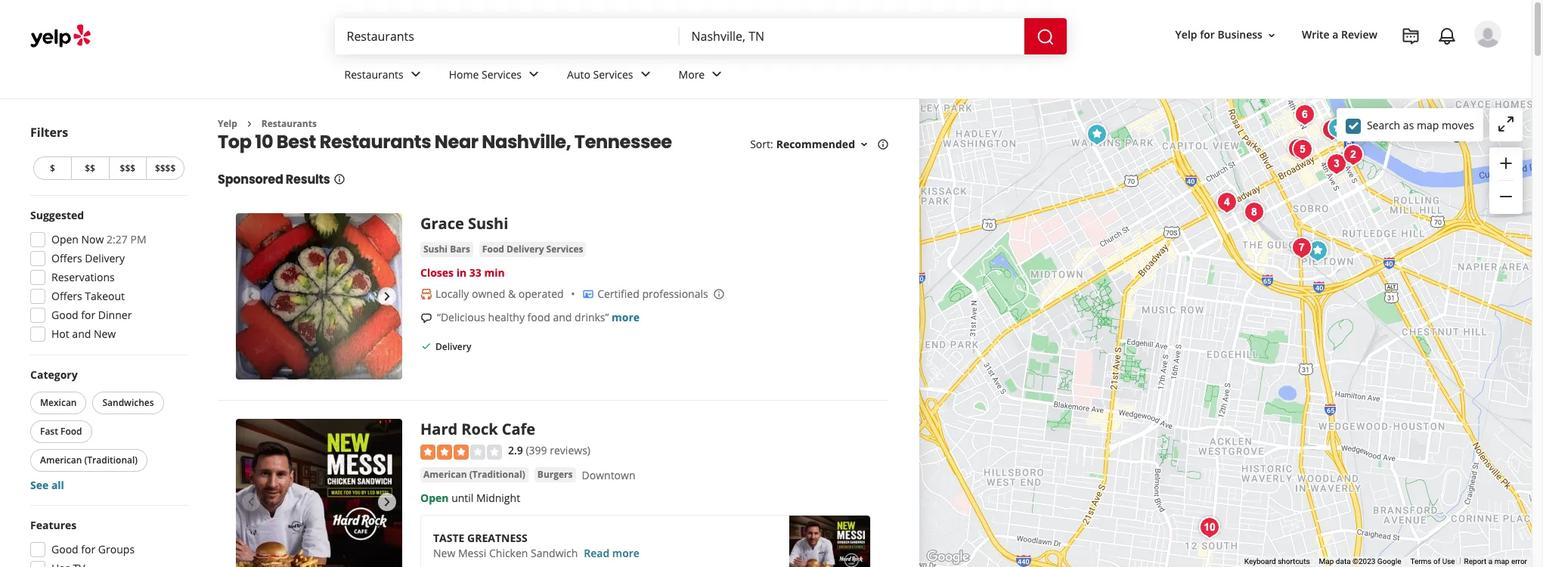 Task type: locate. For each thing, give the bounding box(es) containing it.
takeout
[[85, 289, 125, 303]]

food right fast
[[61, 425, 82, 438]]

near
[[435, 130, 478, 155]]

16 chevron down v2 image inside yelp for business button
[[1266, 29, 1278, 41]]

1 horizontal spatial food
[[482, 243, 504, 256]]

24 chevron down v2 image
[[407, 65, 425, 83], [636, 65, 655, 83], [708, 65, 726, 83]]

1 slideshow element from the top
[[236, 214, 402, 380]]

top 10 best restaurants near nashville, tennessee
[[218, 130, 672, 155]]

1 vertical spatial offers
[[51, 289, 82, 303]]

0 horizontal spatial sushi
[[424, 243, 448, 256]]

error
[[1512, 557, 1528, 566]]

0 horizontal spatial and
[[72, 327, 91, 341]]

1 offers from the top
[[51, 251, 82, 265]]

terms of use link
[[1411, 557, 1456, 566]]

business
[[1218, 28, 1263, 42]]

services
[[482, 67, 522, 81], [593, 67, 633, 81], [546, 243, 583, 256]]

for inside button
[[1200, 28, 1215, 42]]

1 vertical spatial a
[[1489, 557, 1493, 566]]

healthy
[[488, 310, 525, 325]]

1 horizontal spatial yelp
[[1176, 28, 1198, 42]]

delivery inside "button"
[[507, 243, 544, 256]]

of
[[1434, 557, 1441, 566]]

0 horizontal spatial (traditional)
[[84, 454, 138, 467]]

bad axe throwing - nashville image
[[1303, 236, 1333, 266]]

more
[[612, 310, 640, 325], [612, 546, 640, 560]]

24 chevron down v2 image right the auto services
[[636, 65, 655, 83]]

operated
[[519, 287, 564, 301]]

0 horizontal spatial delivery
[[85, 251, 125, 265]]

certified
[[598, 287, 640, 301]]

open now 2:27 pm
[[51, 232, 146, 247]]

good
[[51, 308, 78, 322], [51, 542, 78, 557]]

for
[[1200, 28, 1215, 42], [81, 308, 95, 322], [81, 542, 95, 557]]

delivery inside group
[[85, 251, 125, 265]]

0 vertical spatial (traditional)
[[84, 454, 138, 467]]

delivery
[[507, 243, 544, 256], [85, 251, 125, 265], [436, 340, 471, 353]]

16 chevron down v2 image
[[1266, 29, 1278, 41], [858, 139, 870, 151]]

1 vertical spatial new
[[433, 546, 456, 560]]

yelp inside button
[[1176, 28, 1198, 42]]

1 good from the top
[[51, 308, 78, 322]]

new for taste greatness new messi chicken sandwich read more
[[433, 546, 456, 560]]

tennessee
[[575, 130, 672, 155]]

data
[[1336, 557, 1351, 566]]

review
[[1342, 28, 1378, 42]]

(traditional) for rightmost "american (traditional)" button
[[469, 468, 525, 481]]

1 24 chevron down v2 image from the left
[[407, 65, 425, 83]]

auto
[[567, 67, 591, 81]]

2 24 chevron down v2 image from the left
[[636, 65, 655, 83]]

food up min
[[482, 243, 504, 256]]

and right food
[[553, 310, 572, 325]]

new for hot and new
[[94, 327, 116, 341]]

burgers
[[538, 468, 573, 481]]

2 none field from the left
[[692, 28, 1012, 45]]

16 certified professionals v2 image
[[582, 288, 595, 300]]

0 vertical spatial offers
[[51, 251, 82, 265]]

mexican button
[[30, 392, 87, 414]]

1 horizontal spatial sushi
[[468, 214, 508, 234]]

delivery down open now 2:27 pm
[[85, 251, 125, 265]]

food
[[528, 310, 550, 325]]

sixty vines image
[[1283, 133, 1314, 164]]

(traditional) down fast food button
[[84, 454, 138, 467]]

a
[[1333, 28, 1339, 42], [1489, 557, 1493, 566]]

(traditional) for "american (traditional)" button to the left
[[84, 454, 138, 467]]

0 horizontal spatial grace sushi image
[[236, 214, 402, 380]]

category
[[30, 368, 78, 382]]

professionals
[[642, 287, 708, 301]]

offers
[[51, 251, 82, 265], [51, 289, 82, 303]]

sushi up bars
[[468, 214, 508, 234]]

$
[[50, 162, 55, 175]]

1 horizontal spatial new
[[433, 546, 456, 560]]

0 vertical spatial restaurants link
[[332, 54, 437, 98]]

0 horizontal spatial 16 chevron down v2 image
[[858, 139, 870, 151]]

yelp left 16 chevron right v2 icon
[[218, 117, 237, 130]]

1 vertical spatial food
[[61, 425, 82, 438]]

terms of use
[[1411, 557, 1456, 566]]

2 more from the top
[[612, 546, 640, 560]]

for left business
[[1200, 28, 1215, 42]]

1 more from the top
[[612, 310, 640, 325]]

american (traditional) up 'open until midnight'
[[424, 468, 525, 481]]

delivery up & on the bottom left of the page
[[507, 243, 544, 256]]

$$$ button
[[109, 157, 146, 180]]

0 vertical spatial a
[[1333, 28, 1339, 42]]

0 horizontal spatial map
[[1417, 118, 1439, 132]]

1 vertical spatial 16 chevron down v2 image
[[858, 139, 870, 151]]

0 horizontal spatial yelp
[[218, 117, 237, 130]]

1 horizontal spatial grace sushi image
[[1082, 119, 1112, 149]]

0 vertical spatial map
[[1417, 118, 1439, 132]]

american (traditional) button
[[30, 449, 148, 472], [420, 467, 529, 482]]

1 vertical spatial (traditional)
[[469, 468, 525, 481]]

0 vertical spatial more
[[612, 310, 640, 325]]

(traditional)
[[84, 454, 138, 467], [469, 468, 525, 481]]

(traditional) inside group
[[84, 454, 138, 467]]

food inside button
[[61, 425, 82, 438]]

rock
[[462, 419, 498, 440]]

delivery for food
[[507, 243, 544, 256]]

cafe
[[502, 419, 536, 440]]

chicken
[[489, 546, 528, 560]]

yelp left business
[[1176, 28, 1198, 42]]

16 chevron down v2 image inside the recommended popup button
[[858, 139, 870, 151]]

16 checkmark v2 image
[[420, 340, 433, 352]]

2 vertical spatial for
[[81, 542, 95, 557]]

0 horizontal spatial none field
[[347, 28, 667, 45]]

open until midnight
[[420, 491, 520, 505]]

american (traditional) for "american (traditional)" button to the left
[[40, 454, 138, 467]]

16 chevron down v2 image right business
[[1266, 29, 1278, 41]]

1 vertical spatial restaurants link
[[262, 117, 317, 130]]

1 vertical spatial map
[[1495, 557, 1510, 566]]

16 chevron down v2 image left 16 info v2 icon
[[858, 139, 870, 151]]

16 chevron down v2 image for yelp for business
[[1266, 29, 1278, 41]]

etch image
[[1322, 149, 1352, 179]]

fast
[[40, 425, 58, 438]]

grace sushi image
[[1082, 119, 1112, 149], [236, 214, 402, 380]]

2 good from the top
[[51, 542, 78, 557]]

None search field
[[335, 18, 1070, 54]]

american down 2.9 star rating image
[[424, 468, 467, 481]]

services right auto
[[593, 67, 633, 81]]

0 horizontal spatial services
[[482, 67, 522, 81]]

sushi up closes at the top left of page
[[424, 243, 448, 256]]

american (traditional) down fast food button
[[40, 454, 138, 467]]

open down suggested
[[51, 232, 79, 247]]

2 horizontal spatial 24 chevron down v2 image
[[708, 65, 726, 83]]

more right read
[[612, 546, 640, 560]]

0 horizontal spatial food
[[61, 425, 82, 438]]

as
[[1404, 118, 1414, 132]]

drinks"
[[575, 310, 609, 325]]

1 vertical spatial for
[[81, 308, 95, 322]]

0 horizontal spatial american (traditional)
[[40, 454, 138, 467]]

google
[[1378, 557, 1402, 566]]

0 vertical spatial 16 chevron down v2 image
[[1266, 29, 1278, 41]]

2.9
[[508, 443, 523, 458]]

open
[[51, 232, 79, 247], [420, 491, 449, 505]]

a inside write a review link
[[1333, 28, 1339, 42]]

0 horizontal spatial open
[[51, 232, 79, 247]]

zoom out image
[[1497, 188, 1516, 206]]

services left 24 chevron down v2 icon
[[482, 67, 522, 81]]

Near text field
[[692, 28, 1012, 45]]

0 vertical spatial good
[[51, 308, 78, 322]]

owned
[[472, 287, 505, 301]]

open left until
[[420, 491, 449, 505]]

2 horizontal spatial delivery
[[507, 243, 544, 256]]

keyboard shortcuts button
[[1245, 557, 1310, 567]]

good for groups
[[51, 542, 135, 557]]

map for error
[[1495, 557, 1510, 566]]

read
[[584, 546, 610, 560]]

24 chevron down v2 image right more on the left top of the page
[[708, 65, 726, 83]]

10
[[255, 130, 273, 155]]

3 24 chevron down v2 image from the left
[[708, 65, 726, 83]]

$$ button
[[71, 157, 109, 180]]

services up operated
[[546, 243, 583, 256]]

1 vertical spatial sushi
[[424, 243, 448, 256]]

closes
[[420, 266, 454, 280]]

sushi bars link
[[420, 242, 473, 257]]

auto services link
[[555, 54, 667, 98]]

1 vertical spatial and
[[72, 327, 91, 341]]

2 offers from the top
[[51, 289, 82, 303]]

map right as
[[1417, 118, 1439, 132]]

0 horizontal spatial american
[[40, 454, 82, 467]]

delivery right the 16 checkmark v2 icon
[[436, 340, 471, 353]]

2 horizontal spatial services
[[593, 67, 633, 81]]

offers for offers delivery
[[51, 251, 82, 265]]

1 vertical spatial good
[[51, 542, 78, 557]]

offers up "reservations"
[[51, 251, 82, 265]]

1 horizontal spatial map
[[1495, 557, 1510, 566]]

1 vertical spatial american
[[424, 468, 467, 481]]

american (traditional)
[[40, 454, 138, 467], [424, 468, 525, 481]]

1 horizontal spatial restaurants link
[[332, 54, 437, 98]]

24 chevron down v2 image left home
[[407, 65, 425, 83]]

slideshow element for grace sushi
[[236, 214, 402, 380]]

0 vertical spatial open
[[51, 232, 79, 247]]

group containing features
[[26, 518, 188, 567]]

0 vertical spatial grace sushi image
[[1082, 119, 1112, 149]]

0 vertical spatial food
[[482, 243, 504, 256]]

"delicious
[[437, 310, 486, 325]]

0 horizontal spatial 24 chevron down v2 image
[[407, 65, 425, 83]]

2.9 star rating image
[[420, 445, 502, 460]]

new
[[94, 327, 116, 341], [433, 546, 456, 560]]

map for moves
[[1417, 118, 1439, 132]]

american (traditional) button up all
[[30, 449, 148, 472]]

next image
[[378, 493, 396, 512]]

shortcuts
[[1278, 557, 1310, 566]]

restaurants inside business categories element
[[344, 67, 404, 81]]

write a review
[[1302, 28, 1378, 42]]

a right report
[[1489, 557, 1493, 566]]

the twelve thirty club image
[[1288, 134, 1318, 164]]

info icon image
[[713, 288, 725, 300], [713, 288, 725, 300]]

yelp for yelp link
[[218, 117, 237, 130]]

24 chevron down v2 image inside auto services link
[[636, 65, 655, 83]]

closes in 33 min
[[420, 266, 505, 280]]

burgers button
[[535, 467, 576, 482]]

food
[[482, 243, 504, 256], [61, 425, 82, 438]]

for down offers takeout at the bottom left of the page
[[81, 308, 95, 322]]

for left the groups on the left
[[81, 542, 95, 557]]

1 vertical spatial yelp
[[218, 117, 237, 130]]

1 horizontal spatial none field
[[692, 28, 1012, 45]]

report
[[1465, 557, 1487, 566]]

group
[[1490, 147, 1523, 214], [26, 208, 188, 346], [27, 368, 188, 493], [26, 518, 188, 567]]

1 horizontal spatial 16 chevron down v2 image
[[1266, 29, 1278, 41]]

2.9 (399 reviews)
[[508, 443, 591, 458]]

0 vertical spatial american (traditional)
[[40, 454, 138, 467]]

24 chevron down v2 image for more
[[708, 65, 726, 83]]

two hands image
[[1287, 233, 1317, 263]]

1 horizontal spatial (traditional)
[[469, 468, 525, 481]]

new inside group
[[94, 327, 116, 341]]

$ button
[[33, 157, 71, 180]]

1 horizontal spatial american (traditional)
[[424, 468, 525, 481]]

fast food button
[[30, 420, 92, 443]]

1 horizontal spatial 24 chevron down v2 image
[[636, 65, 655, 83]]

moves
[[1442, 118, 1475, 132]]

locally
[[436, 287, 469, 301]]

milk and honey nashville image
[[1240, 197, 1270, 227]]

new down taste
[[433, 546, 456, 560]]

None field
[[347, 28, 667, 45], [692, 28, 1012, 45]]

0 vertical spatial slideshow element
[[236, 214, 402, 380]]

1 none field from the left
[[347, 28, 667, 45]]

good up hot
[[51, 308, 78, 322]]

taste
[[433, 531, 465, 545]]

offers down "reservations"
[[51, 289, 82, 303]]

1 horizontal spatial american
[[424, 468, 467, 481]]

1 horizontal spatial open
[[420, 491, 449, 505]]

(traditional) up midnight on the left bottom of page
[[469, 468, 525, 481]]

a right write
[[1333, 28, 1339, 42]]

services inside "button"
[[546, 243, 583, 256]]

hard rock cafe image
[[1323, 113, 1354, 143]]

previous image
[[242, 493, 260, 512]]

0 vertical spatial for
[[1200, 28, 1215, 42]]

more down certified
[[612, 310, 640, 325]]

the hampton social - nashville image
[[1339, 140, 1369, 170]]

0 horizontal spatial new
[[94, 327, 116, 341]]

american up all
[[40, 454, 82, 467]]

Find text field
[[347, 28, 667, 45]]

1 vertical spatial american (traditional)
[[424, 468, 525, 481]]

more link
[[612, 310, 640, 325]]

1 vertical spatial slideshow element
[[236, 419, 402, 567]]

2 slideshow element from the top
[[236, 419, 402, 567]]

zoom in image
[[1497, 154, 1516, 172]]

new inside taste greatness new messi chicken sandwich read more
[[433, 546, 456, 560]]

top
[[218, 130, 252, 155]]

locally owned & operated
[[436, 287, 564, 301]]

new down "dinner"
[[94, 327, 116, 341]]

group containing suggested
[[26, 208, 188, 346]]

0 vertical spatial new
[[94, 327, 116, 341]]

1 horizontal spatial a
[[1489, 557, 1493, 566]]

user actions element
[[1164, 19, 1523, 112]]

american
[[40, 454, 82, 467], [424, 468, 467, 481]]

american (traditional) inside group
[[40, 454, 138, 467]]

for for business
[[1200, 28, 1215, 42]]

33
[[469, 266, 482, 280]]

slideshow element for hard rock cafe
[[236, 419, 402, 567]]

for for groups
[[81, 542, 95, 557]]

american (traditional) button up 'open until midnight'
[[420, 467, 529, 482]]

0 horizontal spatial a
[[1333, 28, 1339, 42]]

see
[[30, 478, 49, 492]]

1 horizontal spatial services
[[546, 243, 583, 256]]

slideshow element
[[236, 214, 402, 380], [236, 419, 402, 567]]

services for auto services
[[593, 67, 633, 81]]

16 info v2 image
[[877, 139, 889, 151]]

keyboard
[[1245, 557, 1276, 566]]

1 vertical spatial open
[[420, 491, 449, 505]]

1 vertical spatial more
[[612, 546, 640, 560]]

0 vertical spatial yelp
[[1176, 28, 1198, 42]]

1 horizontal spatial and
[[553, 310, 572, 325]]

recommended
[[776, 137, 855, 152]]

taste greatness new messi chicken sandwich read more
[[433, 531, 640, 560]]

and right hot
[[72, 327, 91, 341]]

24 chevron down v2 image inside more link
[[708, 65, 726, 83]]

map left error at right bottom
[[1495, 557, 1510, 566]]

good down features
[[51, 542, 78, 557]]

sponsored results
[[218, 171, 330, 189]]



Task type: describe. For each thing, give the bounding box(es) containing it.
dinner
[[98, 308, 132, 322]]

the stillery image
[[1317, 115, 1348, 145]]

more inside taste greatness new messi chicken sandwich read more
[[612, 546, 640, 560]]

home
[[449, 67, 479, 81]]

grace sushi
[[420, 214, 508, 234]]

report a map error
[[1465, 557, 1528, 566]]

food inside "button"
[[482, 243, 504, 256]]

results
[[286, 171, 330, 189]]

burgers link
[[535, 467, 576, 482]]

reservations
[[51, 270, 115, 284]]

previous image
[[242, 288, 260, 306]]

for for dinner
[[81, 308, 95, 322]]

16 locally owned v2 image
[[420, 288, 433, 300]]

more
[[679, 67, 705, 81]]

16 chevron right v2 image
[[243, 118, 256, 130]]

food delivery services button
[[479, 242, 586, 257]]

groups
[[98, 542, 135, 557]]

none field 'find'
[[347, 28, 667, 45]]

sushi bars button
[[420, 242, 473, 257]]

"delicious healthy food and drinks" more
[[437, 310, 640, 325]]

expand map image
[[1497, 115, 1516, 133]]

all
[[51, 478, 64, 492]]

auto services
[[567, 67, 633, 81]]

terms
[[1411, 557, 1432, 566]]

fast food
[[40, 425, 82, 438]]

keyboard shortcuts
[[1245, 557, 1310, 566]]

grace
[[420, 214, 464, 234]]

reviews)
[[550, 443, 591, 458]]

adele's - nashville image
[[1212, 187, 1243, 217]]

a for report
[[1489, 557, 1493, 566]]

nashville,
[[482, 130, 571, 155]]

open for sponsored results
[[420, 491, 449, 505]]

0 vertical spatial and
[[553, 310, 572, 325]]

now
[[81, 232, 104, 247]]

use
[[1443, 557, 1456, 566]]

good for dinner
[[51, 308, 132, 322]]

messi
[[458, 546, 487, 560]]

certified professionals
[[598, 287, 708, 301]]

0 vertical spatial sushi
[[468, 214, 508, 234]]

offers takeout
[[51, 289, 125, 303]]

16 speech v2 image
[[420, 313, 433, 325]]

bars
[[450, 243, 470, 256]]

a for write
[[1333, 28, 1339, 42]]

see all
[[30, 478, 64, 492]]

1 vertical spatial grace sushi image
[[236, 214, 402, 380]]

sponsored
[[218, 171, 283, 189]]

next image
[[378, 288, 396, 306]]

$$
[[85, 162, 95, 175]]

recommended button
[[776, 137, 870, 152]]

min
[[484, 266, 505, 280]]

notifications image
[[1438, 27, 1457, 45]]

see all button
[[30, 478, 64, 492]]

report a map error link
[[1465, 557, 1528, 566]]

map data ©2023 google
[[1319, 557, 1402, 566]]

american (traditional) for rightmost "american (traditional)" button
[[424, 468, 525, 481]]

the butter milk ranch image
[[1195, 512, 1225, 543]]

in
[[457, 266, 467, 280]]

greatness
[[467, 531, 528, 545]]

delivery for offers
[[85, 251, 125, 265]]

best
[[277, 130, 316, 155]]

1 horizontal spatial american (traditional) button
[[420, 467, 529, 482]]

write
[[1302, 28, 1330, 42]]

home services link
[[437, 54, 555, 98]]

group containing category
[[27, 368, 188, 493]]

projects image
[[1402, 27, 1420, 45]]

google image
[[923, 548, 973, 567]]

1 horizontal spatial delivery
[[436, 340, 471, 353]]

search image
[[1036, 28, 1055, 46]]

map region
[[802, 21, 1544, 567]]

search
[[1367, 118, 1401, 132]]

16 info v2 image
[[333, 173, 345, 186]]

hard
[[420, 419, 458, 440]]

good for good for groups
[[51, 542, 78, 557]]

gannons nashville image
[[1290, 99, 1320, 130]]

24 chevron down v2 image for auto services
[[636, 65, 655, 83]]

open for filters
[[51, 232, 79, 247]]

$$$$
[[155, 162, 176, 175]]

suggested
[[30, 208, 84, 222]]

0 vertical spatial american
[[40, 454, 82, 467]]

search as map moves
[[1367, 118, 1475, 132]]

16 chevron down v2 image for recommended
[[858, 139, 870, 151]]

0 horizontal spatial american (traditional) button
[[30, 449, 148, 472]]

offers for offers takeout
[[51, 289, 82, 303]]

jeremy m. image
[[1475, 20, 1502, 48]]

&
[[508, 287, 516, 301]]

24 chevron down v2 image
[[525, 65, 543, 83]]

until
[[452, 491, 474, 505]]

hot and new
[[51, 327, 116, 341]]

services for home services
[[482, 67, 522, 81]]

yelp for business button
[[1170, 22, 1284, 49]]

sandwiches button
[[93, 392, 164, 414]]

map
[[1319, 557, 1334, 566]]

yelp for yelp for business
[[1176, 28, 1198, 42]]

(399
[[526, 443, 547, 458]]

midnight
[[476, 491, 520, 505]]

good for good for dinner
[[51, 308, 78, 322]]

24 chevron down v2 image for restaurants
[[407, 65, 425, 83]]

hot
[[51, 327, 69, 341]]

hard rock cafe image
[[236, 419, 402, 567]]

none field near
[[692, 28, 1012, 45]]

sushi inside "button"
[[424, 243, 448, 256]]

yelp link
[[218, 117, 237, 130]]

sandwich
[[531, 546, 578, 560]]

hard rock cafe
[[420, 419, 536, 440]]

0 horizontal spatial restaurants link
[[262, 117, 317, 130]]

business categories element
[[332, 54, 1502, 98]]



Task type: vqa. For each thing, say whether or not it's contained in the screenshot.
"Info Icon"
yes



